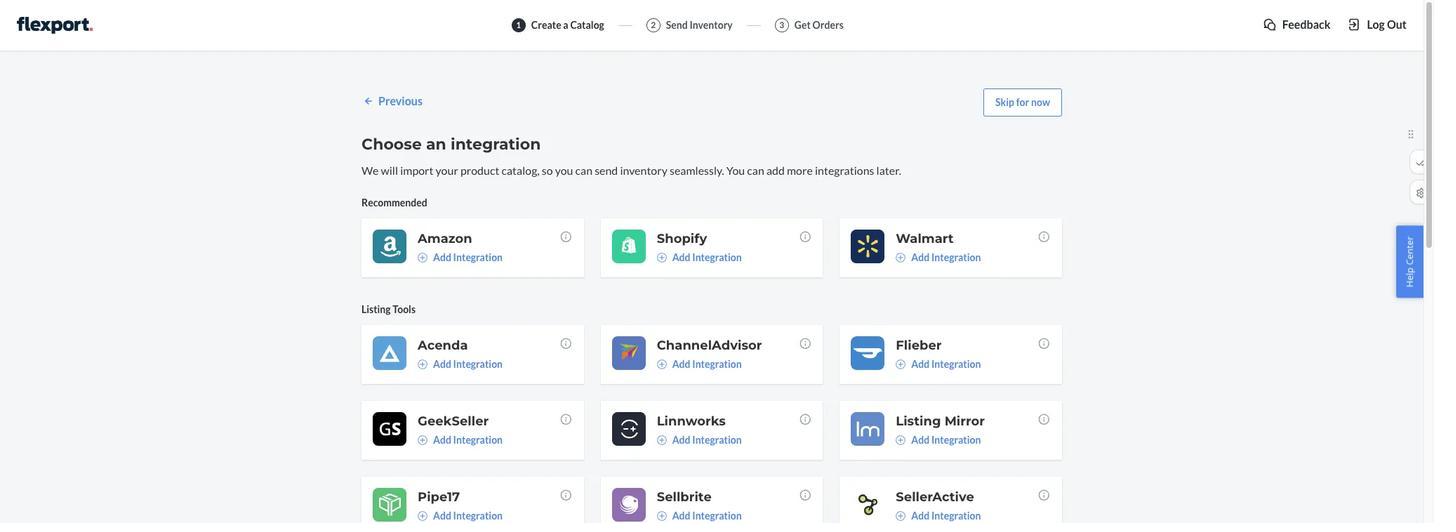 Task type: describe. For each thing, give the bounding box(es) containing it.
linnworks
[[657, 413, 726, 429]]

listing mirror
[[896, 413, 985, 429]]

add for selleractive
[[912, 510, 930, 522]]

a
[[563, 19, 569, 31]]

acenda
[[418, 338, 468, 353]]

add integration for shopify
[[672, 251, 742, 263]]

3
[[780, 20, 785, 30]]

add integration for acenda
[[433, 358, 503, 370]]

integration for selleractive
[[932, 510, 981, 522]]

recommended
[[362, 197, 427, 208]]

send inventory
[[666, 19, 733, 31]]

1 can from the left
[[575, 164, 593, 177]]

log out button
[[1348, 17, 1407, 33]]

get orders
[[795, 19, 844, 31]]

you
[[555, 164, 573, 177]]

add for sellbrite
[[672, 510, 691, 522]]

walmart
[[896, 231, 954, 246]]

pipe17
[[418, 489, 460, 505]]

integration
[[451, 135, 541, 154]]

add integration for sellbrite
[[672, 510, 742, 522]]

an
[[426, 135, 446, 154]]

add integration link for pipe17
[[418, 509, 503, 523]]

add
[[767, 164, 785, 177]]

help center button
[[1397, 226, 1424, 298]]

tools
[[393, 303, 416, 315]]

plus circle image for flieber
[[896, 359, 906, 369]]

feedback link
[[1263, 17, 1331, 33]]

choose
[[362, 135, 422, 154]]

for
[[1017, 96, 1030, 108]]

1
[[516, 20, 521, 30]]

add for amazon
[[433, 251, 451, 263]]

previous link
[[362, 93, 423, 109]]

skip
[[996, 96, 1015, 108]]

sellbrite
[[657, 489, 712, 505]]

previous
[[378, 94, 423, 107]]

listing tools
[[362, 303, 416, 315]]

listing for listing tools
[[362, 303, 391, 315]]

plus circle image for listing mirror
[[896, 435, 906, 445]]

amazon
[[418, 231, 472, 246]]

integration for sellbrite
[[693, 510, 742, 522]]

integration for acenda
[[453, 358, 503, 370]]

skip for now button
[[984, 88, 1062, 117]]

you
[[727, 164, 745, 177]]

selleractive
[[896, 489, 975, 505]]

we
[[362, 164, 379, 177]]

plus circle image for selleractive
[[896, 511, 906, 521]]

help
[[1404, 267, 1417, 287]]

shopify
[[657, 231, 707, 246]]

plus circle image for shopify
[[657, 253, 667, 263]]

add integration link for selleractive
[[896, 509, 981, 523]]

inventory
[[620, 164, 668, 177]]

add for acenda
[[433, 358, 451, 370]]

plus circle image for sellbrite
[[657, 511, 667, 521]]

your
[[436, 164, 458, 177]]

import
[[400, 164, 434, 177]]

integrations
[[815, 164, 875, 177]]

center
[[1404, 236, 1417, 265]]

plus circle image for acenda
[[418, 359, 428, 369]]

add integration link for acenda
[[418, 357, 503, 371]]

now
[[1031, 96, 1050, 108]]

more
[[787, 164, 813, 177]]

plus circle image for amazon
[[418, 253, 428, 263]]

2 can from the left
[[747, 164, 765, 177]]

add for flieber
[[912, 358, 930, 370]]

plus circle image for channeladvisor
[[657, 359, 667, 369]]

add integration for walmart
[[912, 251, 981, 263]]



Task type: vqa. For each thing, say whether or not it's contained in the screenshot.
seamlessly.
yes



Task type: locate. For each thing, give the bounding box(es) containing it.
add down sellbrite
[[672, 510, 691, 522]]

plus circle image down linnworks
[[657, 435, 667, 445]]

plus circle image down walmart
[[896, 253, 906, 263]]

1 horizontal spatial can
[[747, 164, 765, 177]]

integration down selleractive
[[932, 510, 981, 522]]

add integration for listing mirror
[[912, 434, 981, 446]]

get
[[795, 19, 811, 31]]

add down walmart
[[912, 251, 930, 263]]

integration down acenda
[[453, 358, 503, 370]]

add down amazon
[[433, 251, 451, 263]]

integration down mirror
[[932, 434, 981, 446]]

add integration down linnworks
[[672, 434, 742, 446]]

add integration for channeladvisor
[[672, 358, 742, 370]]

integration for amazon
[[453, 251, 503, 263]]

add integration down geekseller
[[433, 434, 503, 446]]

skip for now
[[996, 96, 1050, 108]]

add integration for geekseller
[[433, 434, 503, 446]]

integration down 'flieber'
[[932, 358, 981, 370]]

integration down 'pipe17'
[[453, 510, 503, 522]]

add integration down selleractive
[[912, 510, 981, 522]]

add integration link down walmart
[[896, 251, 981, 265]]

listing
[[362, 303, 391, 315], [896, 413, 941, 429]]

geekseller
[[418, 413, 489, 429]]

add integration link for listing mirror
[[896, 433, 981, 447]]

send
[[595, 164, 618, 177]]

send
[[666, 19, 688, 31]]

1 vertical spatial listing
[[896, 413, 941, 429]]

plus circle image down sellbrite
[[657, 511, 667, 521]]

plus circle image down amazon
[[418, 253, 428, 263]]

2
[[651, 20, 656, 30]]

inventory
[[690, 19, 733, 31]]

add integration link down amazon
[[418, 251, 503, 265]]

plus circle image for geekseller
[[418, 435, 428, 445]]

add integration down walmart
[[912, 251, 981, 263]]

integration for pipe17
[[453, 510, 503, 522]]

add for channeladvisor
[[672, 358, 691, 370]]

we will import your product catalog, so you can send inventory seamlessly. you can add more integrations later.
[[362, 164, 902, 177]]

add integration link for geekseller
[[418, 433, 503, 447]]

add integration
[[433, 251, 503, 263], [672, 251, 742, 263], [912, 251, 981, 263], [433, 358, 503, 370], [672, 358, 742, 370], [912, 358, 981, 370], [433, 434, 503, 446], [672, 434, 742, 446], [912, 434, 981, 446], [433, 510, 503, 522], [672, 510, 742, 522], [912, 510, 981, 522]]

add integration link
[[418, 251, 503, 265], [657, 251, 742, 265], [896, 251, 981, 265], [418, 357, 503, 371], [657, 357, 742, 371], [896, 357, 981, 371], [418, 433, 503, 447], [657, 433, 742, 447], [896, 433, 981, 447], [418, 509, 503, 523], [657, 509, 742, 523], [896, 509, 981, 523]]

add for shopify
[[672, 251, 691, 263]]

add integration for selleractive
[[912, 510, 981, 522]]

add integration link for shopify
[[657, 251, 742, 265]]

add integration link down sellbrite
[[657, 509, 742, 523]]

add integration down the shopify on the left top of the page
[[672, 251, 742, 263]]

help center
[[1404, 236, 1417, 287]]

can
[[575, 164, 593, 177], [747, 164, 765, 177]]

add integration link down 'flieber'
[[896, 357, 981, 371]]

choose an integration
[[362, 135, 541, 154]]

add integration link down 'pipe17'
[[418, 509, 503, 523]]

plus circle image
[[657, 253, 667, 263], [657, 359, 667, 369], [896, 435, 906, 445], [418, 511, 428, 521]]

add down listing mirror
[[912, 434, 930, 446]]

add for listing mirror
[[912, 434, 930, 446]]

integration down sellbrite
[[693, 510, 742, 522]]

flexport logo image
[[17, 17, 93, 34]]

add integration link down acenda
[[418, 357, 503, 371]]

add down channeladvisor
[[672, 358, 691, 370]]

add integration down sellbrite
[[672, 510, 742, 522]]

plus circle image for linnworks
[[657, 435, 667, 445]]

integration down linnworks
[[693, 434, 742, 446]]

integration for channeladvisor
[[693, 358, 742, 370]]

plus circle image down listing mirror
[[896, 435, 906, 445]]

add integration down 'flieber'
[[912, 358, 981, 370]]

add integration down acenda
[[433, 358, 503, 370]]

plus circle image down 'pipe17'
[[418, 511, 428, 521]]

plus circle image down channeladvisor
[[657, 359, 667, 369]]

plus circle image for walmart
[[896, 253, 906, 263]]

catalog
[[570, 19, 604, 31]]

skip for now link
[[984, 88, 1062, 117]]

add down acenda
[[433, 358, 451, 370]]

add integration for pipe17
[[433, 510, 503, 522]]

seamlessly.
[[670, 164, 724, 177]]

plus circle image down acenda
[[418, 359, 428, 369]]

plus circle image for pipe17
[[418, 511, 428, 521]]

log out
[[1367, 18, 1407, 31]]

add integration link down the shopify on the left top of the page
[[657, 251, 742, 265]]

add integration link down listing mirror
[[896, 433, 981, 447]]

integration for walmart
[[932, 251, 981, 263]]

listing left mirror
[[896, 413, 941, 429]]

add integration link for linnworks
[[657, 433, 742, 447]]

plus circle image down 'flieber'
[[896, 359, 906, 369]]

add integration down amazon
[[433, 251, 503, 263]]

add down 'pipe17'
[[433, 510, 451, 522]]

can left the add
[[747, 164, 765, 177]]

add integration for linnworks
[[672, 434, 742, 446]]

so
[[542, 164, 553, 177]]

add integration link for walmart
[[896, 251, 981, 265]]

integration down the shopify on the left top of the page
[[693, 251, 742, 263]]

create a catalog
[[531, 19, 604, 31]]

add
[[433, 251, 451, 263], [672, 251, 691, 263], [912, 251, 930, 263], [433, 358, 451, 370], [672, 358, 691, 370], [912, 358, 930, 370], [433, 434, 451, 446], [672, 434, 691, 446], [912, 434, 930, 446], [433, 510, 451, 522], [672, 510, 691, 522], [912, 510, 930, 522]]

catalog,
[[502, 164, 540, 177]]

add integration link down geekseller
[[418, 433, 503, 447]]

add down the shopify on the left top of the page
[[672, 251, 691, 263]]

add integration link down selleractive
[[896, 509, 981, 523]]

integration down channeladvisor
[[693, 358, 742, 370]]

feedback
[[1283, 18, 1331, 31]]

add for geekseller
[[433, 434, 451, 446]]

flieber
[[896, 338, 942, 353]]

add for linnworks
[[672, 434, 691, 446]]

add integration down listing mirror
[[912, 434, 981, 446]]

plus circle image down the shopify on the left top of the page
[[657, 253, 667, 263]]

plus circle image down selleractive
[[896, 511, 906, 521]]

add integration link for channeladvisor
[[657, 357, 742, 371]]

add integration down channeladvisor
[[672, 358, 742, 370]]

add integration link down linnworks
[[657, 433, 742, 447]]

will
[[381, 164, 398, 177]]

add integration down 'pipe17'
[[433, 510, 503, 522]]

0 horizontal spatial can
[[575, 164, 593, 177]]

integration down amazon
[[453, 251, 503, 263]]

integration down walmart
[[932, 251, 981, 263]]

0 horizontal spatial listing
[[362, 303, 391, 315]]

add for pipe17
[[433, 510, 451, 522]]

0 vertical spatial listing
[[362, 303, 391, 315]]

add down 'flieber'
[[912, 358, 930, 370]]

add integration link down channeladvisor
[[657, 357, 742, 371]]

integration for geekseller
[[453, 434, 503, 446]]

integration for linnworks
[[693, 434, 742, 446]]

later.
[[877, 164, 902, 177]]

mirror
[[945, 413, 985, 429]]

log
[[1367, 18, 1385, 31]]

orders
[[813, 19, 844, 31]]

channeladvisor
[[657, 338, 762, 353]]

add for walmart
[[912, 251, 930, 263]]

integration for flieber
[[932, 358, 981, 370]]

integration down geekseller
[[453, 434, 503, 446]]

integration for listing mirror
[[932, 434, 981, 446]]

plus circle image
[[418, 253, 428, 263], [896, 253, 906, 263], [418, 359, 428, 369], [896, 359, 906, 369], [418, 435, 428, 445], [657, 435, 667, 445], [657, 511, 667, 521], [896, 511, 906, 521]]

add integration for flieber
[[912, 358, 981, 370]]

1 horizontal spatial listing
[[896, 413, 941, 429]]

integration
[[453, 251, 503, 263], [693, 251, 742, 263], [932, 251, 981, 263], [453, 358, 503, 370], [693, 358, 742, 370], [932, 358, 981, 370], [453, 434, 503, 446], [693, 434, 742, 446], [932, 434, 981, 446], [453, 510, 503, 522], [693, 510, 742, 522], [932, 510, 981, 522]]

product
[[461, 164, 500, 177]]

plus circle image down geekseller
[[418, 435, 428, 445]]

can right you
[[575, 164, 593, 177]]

add integration link for flieber
[[896, 357, 981, 371]]

add down geekseller
[[433, 434, 451, 446]]

add integration for amazon
[[433, 251, 503, 263]]

out
[[1387, 18, 1407, 31]]

listing for listing mirror
[[896, 413, 941, 429]]

integration for shopify
[[693, 251, 742, 263]]

add down linnworks
[[672, 434, 691, 446]]

listing left tools at the bottom
[[362, 303, 391, 315]]

add down selleractive
[[912, 510, 930, 522]]

add integration link for sellbrite
[[657, 509, 742, 523]]

create
[[531, 19, 562, 31]]

add integration link for amazon
[[418, 251, 503, 265]]



